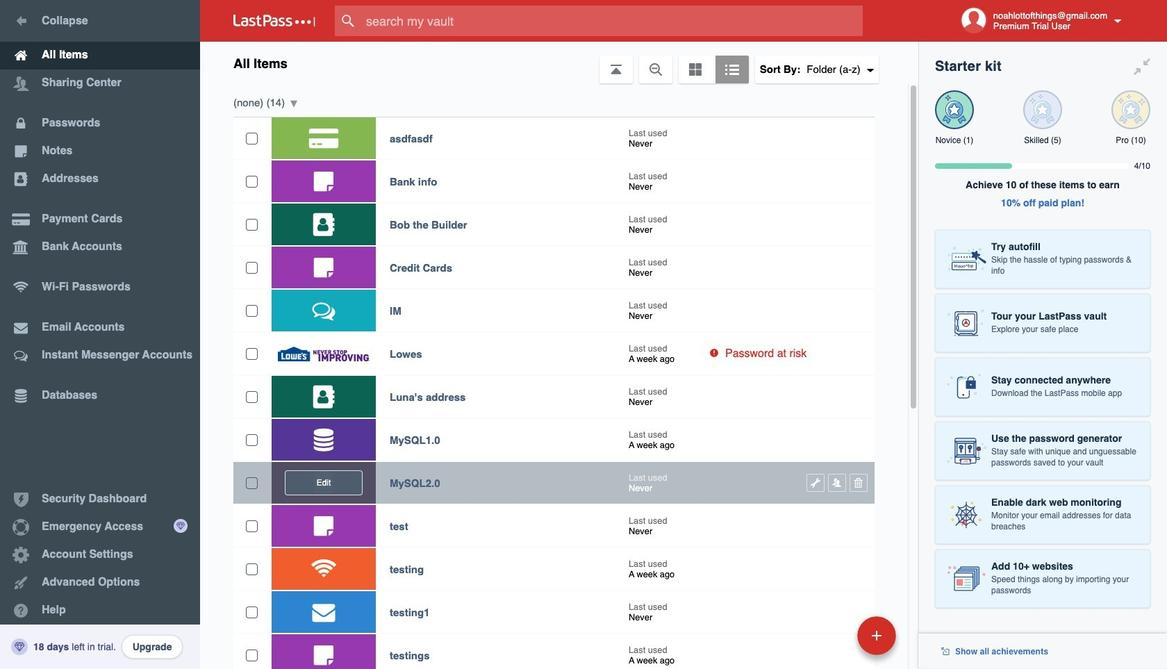 Task type: vqa. For each thing, say whether or not it's contained in the screenshot.
"alert"
no



Task type: locate. For each thing, give the bounding box(es) containing it.
new item element
[[762, 616, 901, 655]]

vault options navigation
[[200, 42, 919, 83]]

main navigation navigation
[[0, 0, 200, 669]]



Task type: describe. For each thing, give the bounding box(es) containing it.
new item navigation
[[762, 612, 905, 669]]

search my vault text field
[[335, 6, 890, 36]]

Search search field
[[335, 6, 890, 36]]

lastpass image
[[233, 15, 315, 27]]



